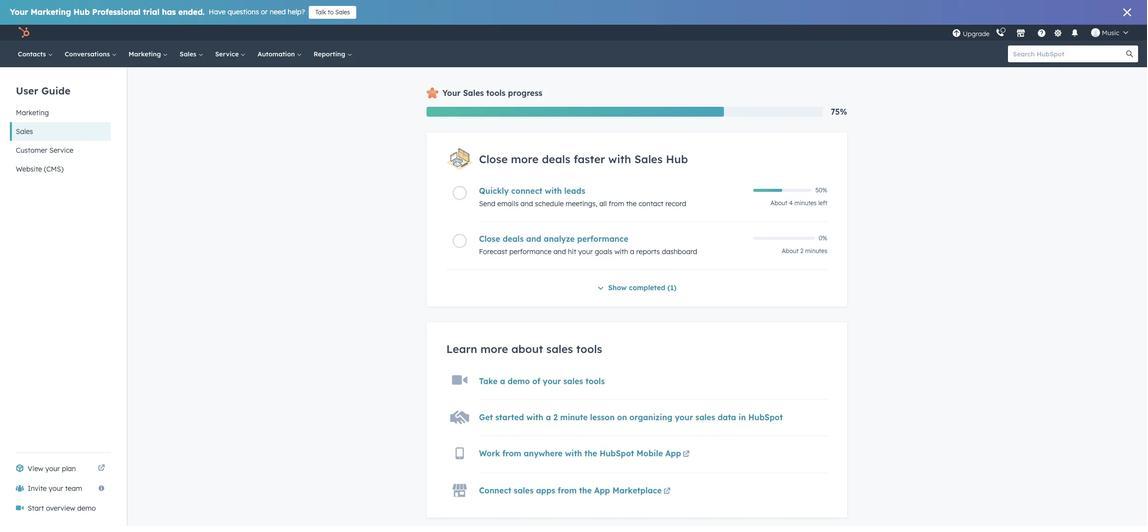 Task type: locate. For each thing, give the bounding box(es) containing it.
1 vertical spatial from
[[503, 449, 522, 459]]

0 vertical spatial from
[[609, 199, 625, 208]]

marketplaces image
[[1017, 29, 1026, 38]]

service up website (cms) button
[[49, 146, 73, 155]]

1 vertical spatial hub
[[666, 152, 688, 166]]

0 vertical spatial hubspot
[[749, 413, 783, 423]]

2 down 'about 4 minutes left'
[[801, 247, 804, 255]]

1 vertical spatial deals
[[503, 234, 524, 244]]

link opens in a new window image
[[683, 449, 690, 461], [683, 451, 690, 459]]

search image
[[1127, 51, 1134, 57]]

0 vertical spatial service
[[215, 50, 241, 58]]

and left "hit"
[[554, 247, 566, 256]]

marketing down the user
[[16, 108, 49, 117]]

hubspot left mobile
[[600, 449, 634, 459]]

2
[[801, 247, 804, 255], [554, 413, 558, 423]]

2 vertical spatial the
[[579, 486, 592, 496]]

notifications button
[[1067, 25, 1084, 41]]

0 horizontal spatial more
[[481, 343, 508, 356]]

close up forecast
[[479, 234, 500, 244]]

your sales tools progress
[[443, 88, 543, 98]]

close inside close deals and analyze performance forecast performance and hit your goals with a reports dashboard
[[479, 234, 500, 244]]

left
[[819, 199, 828, 207]]

mobile
[[637, 449, 663, 459]]

marketing down 'trial'
[[129, 50, 163, 58]]

with right faster
[[609, 152, 632, 166]]

and down connect
[[521, 199, 533, 208]]

app left "marketplace"
[[595, 486, 610, 496]]

1 vertical spatial close
[[479, 234, 500, 244]]

service inside button
[[49, 146, 73, 155]]

0 vertical spatial app
[[666, 449, 681, 459]]

more up connect
[[511, 152, 539, 166]]

the
[[627, 199, 637, 208], [585, 449, 597, 459], [579, 486, 592, 496]]

your inside close deals and analyze performance forecast performance and hit your goals with a reports dashboard
[[579, 247, 593, 256]]

more
[[511, 152, 539, 166], [481, 343, 508, 356]]

2 close from the top
[[479, 234, 500, 244]]

1 horizontal spatial your
[[443, 88, 461, 98]]

link opens in a new window image
[[98, 463, 105, 475], [98, 465, 105, 473], [664, 487, 671, 499], [664, 489, 671, 496]]

on
[[617, 413, 627, 423]]

1 vertical spatial the
[[585, 449, 597, 459]]

connect sales apps from the app marketplace link
[[479, 486, 673, 499]]

0 horizontal spatial service
[[49, 146, 73, 155]]

performance down analyze on the top of page
[[510, 247, 552, 256]]

take a demo of your sales tools link
[[479, 377, 605, 387]]

hub left professional
[[74, 7, 90, 17]]

hubspot link
[[12, 27, 37, 39]]

about down 4
[[782, 247, 799, 255]]

your right "hit"
[[579, 247, 593, 256]]

1 vertical spatial minutes
[[806, 247, 828, 255]]

minutes
[[795, 199, 817, 207], [806, 247, 828, 255]]

sales right about at the bottom left
[[547, 343, 573, 356]]

sales
[[335, 8, 350, 16], [180, 50, 198, 58], [463, 88, 484, 98], [16, 127, 33, 136], [635, 152, 663, 166]]

0 vertical spatial close
[[479, 152, 508, 166]]

Search HubSpot search field
[[1009, 46, 1130, 62]]

your for your marketing hub professional trial has ended. have questions or need help?
[[10, 7, 28, 17]]

forecast
[[479, 247, 508, 256]]

and inside quickly connect with leads send emails and schedule meetings, all from the contact record
[[521, 199, 533, 208]]

with up the schedule
[[545, 186, 562, 196]]

sales up minute
[[564, 377, 583, 387]]

hubspot
[[749, 413, 783, 423], [600, 449, 634, 459]]

your marketing hub professional trial has ended. have questions or need help?
[[10, 7, 305, 17]]

1 horizontal spatial performance
[[577, 234, 629, 244]]

from right work
[[503, 449, 522, 459]]

a right "take"
[[500, 377, 505, 387]]

demo for a
[[508, 377, 530, 387]]

0 horizontal spatial your
[[10, 7, 28, 17]]

started
[[496, 413, 524, 423]]

hub up the record
[[666, 152, 688, 166]]

start
[[28, 505, 44, 513]]

the for app
[[579, 486, 592, 496]]

2 horizontal spatial a
[[630, 247, 635, 256]]

1 horizontal spatial app
[[666, 449, 681, 459]]

demo for overview
[[77, 505, 96, 513]]

sales link
[[174, 41, 209, 67]]

take a demo of your sales tools
[[479, 377, 605, 387]]

0 vertical spatial 2
[[801, 247, 804, 255]]

calling icon image
[[996, 29, 1005, 38]]

need
[[270, 7, 286, 16]]

performance up goals
[[577, 234, 629, 244]]

1 horizontal spatial hubspot
[[749, 413, 783, 423]]

demo down the team
[[77, 505, 96, 513]]

hubspot right in
[[749, 413, 783, 423]]

menu containing music
[[952, 25, 1136, 41]]

1 horizontal spatial demo
[[508, 377, 530, 387]]

(cms)
[[44, 165, 64, 174]]

analyze
[[544, 234, 575, 244]]

the for hubspot
[[585, 449, 597, 459]]

1 horizontal spatial more
[[511, 152, 539, 166]]

the down work from anywhere with the hubspot mobile app link
[[579, 486, 592, 496]]

0 vertical spatial about
[[771, 199, 788, 207]]

1 vertical spatial marketing
[[129, 50, 163, 58]]

tools
[[487, 88, 506, 98], [577, 343, 603, 356], [586, 377, 605, 387]]

1 horizontal spatial a
[[546, 413, 551, 423]]

0 vertical spatial and
[[521, 199, 533, 208]]

take
[[479, 377, 498, 387]]

1 vertical spatial 2
[[554, 413, 558, 423]]

1 link opens in a new window image from the top
[[683, 449, 690, 461]]

a
[[630, 247, 635, 256], [500, 377, 505, 387], [546, 413, 551, 423]]

0 horizontal spatial demo
[[77, 505, 96, 513]]

1 vertical spatial about
[[782, 247, 799, 255]]

ended.
[[178, 7, 205, 17]]

1 close from the top
[[479, 152, 508, 166]]

from inside quickly connect with leads send emails and schedule meetings, all from the contact record
[[609, 199, 625, 208]]

invite your team button
[[10, 479, 111, 499]]

the left contact in the top right of the page
[[627, 199, 637, 208]]

0 vertical spatial minutes
[[795, 199, 817, 207]]

0 horizontal spatial hubspot
[[600, 449, 634, 459]]

from right apps
[[558, 486, 577, 496]]

your right organizing
[[675, 413, 693, 423]]

hub
[[74, 7, 90, 17], [666, 152, 688, 166]]

have
[[209, 7, 226, 16]]

settings link
[[1053, 27, 1065, 38]]

2 vertical spatial tools
[[586, 377, 605, 387]]

0 horizontal spatial app
[[595, 486, 610, 496]]

overview
[[46, 505, 75, 513]]

0 horizontal spatial a
[[500, 377, 505, 387]]

1 horizontal spatial hub
[[666, 152, 688, 166]]

0 horizontal spatial hub
[[74, 7, 90, 17]]

about
[[771, 199, 788, 207], [782, 247, 799, 255]]

1 vertical spatial performance
[[510, 247, 552, 256]]

1 vertical spatial demo
[[77, 505, 96, 513]]

1 vertical spatial service
[[49, 146, 73, 155]]

from
[[609, 199, 625, 208], [503, 449, 522, 459], [558, 486, 577, 496]]

sales
[[547, 343, 573, 356], [564, 377, 583, 387], [696, 413, 716, 423], [514, 486, 534, 496]]

work
[[479, 449, 500, 459]]

2 vertical spatial from
[[558, 486, 577, 496]]

from down quickly connect with leads "button"
[[609, 199, 625, 208]]

0 vertical spatial performance
[[577, 234, 629, 244]]

marketing
[[31, 7, 71, 17], [129, 50, 163, 58], [16, 108, 49, 117]]

marketplace
[[613, 486, 662, 496]]

0 horizontal spatial 2
[[554, 413, 558, 423]]

close deals and analyze performance button
[[479, 234, 748, 244]]

app right mobile
[[666, 449, 681, 459]]

with down close deals and analyze performance button on the top of the page
[[615, 247, 628, 256]]

a inside close deals and analyze performance forecast performance and hit your goals with a reports dashboard
[[630, 247, 635, 256]]

more right learn
[[481, 343, 508, 356]]

2 left minute
[[554, 413, 558, 423]]

close image
[[1124, 8, 1132, 16]]

demo left of
[[508, 377, 530, 387]]

a left minute
[[546, 413, 551, 423]]

deals left faster
[[542, 152, 571, 166]]

performance
[[577, 234, 629, 244], [510, 247, 552, 256]]

learn
[[447, 343, 478, 356]]

1 vertical spatial hubspot
[[600, 449, 634, 459]]

service right sales link
[[215, 50, 241, 58]]

your left plan on the bottom of the page
[[45, 465, 60, 474]]

settings image
[[1054, 29, 1063, 38]]

2 vertical spatial marketing
[[16, 108, 49, 117]]

and left analyze on the top of page
[[526, 234, 542, 244]]

0 vertical spatial the
[[627, 199, 637, 208]]

0 horizontal spatial deals
[[503, 234, 524, 244]]

user
[[16, 84, 38, 97]]

1 horizontal spatial deals
[[542, 152, 571, 166]]

about left 4
[[771, 199, 788, 207]]

1 vertical spatial more
[[481, 343, 508, 356]]

0 vertical spatial deals
[[542, 152, 571, 166]]

marketing button
[[10, 103, 111, 122]]

a left reports
[[630, 247, 635, 256]]

record
[[666, 199, 687, 208]]

user guide views element
[[10, 67, 111, 179]]

greg robinson image
[[1092, 28, 1101, 37]]

marketing up hubspot link
[[31, 7, 71, 17]]

minutes down 0%
[[806, 247, 828, 255]]

0 vertical spatial tools
[[487, 88, 506, 98]]

deals
[[542, 152, 571, 166], [503, 234, 524, 244]]

the down lesson
[[585, 449, 597, 459]]

more for about
[[481, 343, 508, 356]]

0 vertical spatial demo
[[508, 377, 530, 387]]

0 vertical spatial more
[[511, 152, 539, 166]]

deals up forecast
[[503, 234, 524, 244]]

1 vertical spatial your
[[443, 88, 461, 98]]

close up quickly
[[479, 152, 508, 166]]

lesson
[[590, 413, 615, 423]]

0 vertical spatial your
[[10, 7, 28, 17]]

progress
[[508, 88, 543, 98]]

upgrade image
[[953, 29, 961, 38]]

0 vertical spatial a
[[630, 247, 635, 256]]

2 vertical spatial and
[[554, 247, 566, 256]]

faster
[[574, 152, 605, 166]]

contacts
[[18, 50, 48, 58]]

your left the team
[[49, 485, 63, 494]]

2 horizontal spatial from
[[609, 199, 625, 208]]

app
[[666, 449, 681, 459], [595, 486, 610, 496]]

minutes right 4
[[795, 199, 817, 207]]

sales left apps
[[514, 486, 534, 496]]

your sales tools progress progress bar
[[427, 107, 724, 117]]

menu
[[952, 25, 1136, 41]]

your
[[10, 7, 28, 17], [443, 88, 461, 98]]

service
[[215, 50, 241, 58], [49, 146, 73, 155]]

4
[[790, 199, 793, 207]]

your
[[579, 247, 593, 256], [543, 377, 561, 387], [675, 413, 693, 423], [45, 465, 60, 474], [49, 485, 63, 494]]

(1)
[[668, 284, 677, 293]]

talk to sales
[[315, 8, 350, 16]]

help image
[[1038, 29, 1047, 38]]



Task type: vqa. For each thing, say whether or not it's contained in the screenshot.
This in the This action will remove your user from this account. If you're part of other accounts, you'll still have access to them.
no



Task type: describe. For each thing, give the bounding box(es) containing it.
1 vertical spatial app
[[595, 486, 610, 496]]

talk
[[315, 8, 326, 16]]

your inside button
[[49, 485, 63, 494]]

get started with a 2 minute lesson on organizing your sales data in hubspot
[[479, 413, 783, 423]]

emails
[[498, 199, 519, 208]]

automation link
[[252, 41, 308, 67]]

your for your sales tools progress
[[443, 88, 461, 98]]

more for deals
[[511, 152, 539, 166]]

customer service button
[[10, 141, 111, 160]]

show
[[608, 284, 627, 293]]

1 horizontal spatial from
[[558, 486, 577, 496]]

[object object] complete progress bar
[[754, 189, 783, 192]]

1 horizontal spatial 2
[[801, 247, 804, 255]]

goals
[[595, 247, 613, 256]]

automation
[[258, 50, 297, 58]]

calling icon button
[[992, 26, 1009, 39]]

customer
[[16, 146, 47, 155]]

start overview demo
[[28, 505, 96, 513]]

start overview demo link
[[10, 499, 111, 519]]

meetings,
[[566, 199, 598, 208]]

help button
[[1034, 25, 1051, 41]]

dashboard
[[662, 247, 698, 256]]

reporting
[[314, 50, 347, 58]]

close more deals faster with sales hub
[[479, 152, 688, 166]]

invite your team
[[28, 485, 82, 494]]

about 4 minutes left
[[771, 199, 828, 207]]

close for close more deals faster with sales hub
[[479, 152, 508, 166]]

contacts link
[[12, 41, 59, 67]]

get
[[479, 413, 493, 423]]

of
[[533, 377, 541, 387]]

search button
[[1122, 46, 1139, 62]]

has
[[162, 7, 176, 17]]

reports
[[637, 247, 660, 256]]

with inside quickly connect with leads send emails and schedule meetings, all from the contact record
[[545, 186, 562, 196]]

close deals and analyze performance forecast performance and hit your goals with a reports dashboard
[[479, 234, 698, 256]]

quickly connect with leads send emails and schedule meetings, all from the contact record
[[479, 186, 687, 208]]

apps
[[536, 486, 556, 496]]

conversations
[[65, 50, 112, 58]]

send
[[479, 199, 496, 208]]

0 vertical spatial hub
[[74, 7, 90, 17]]

sales inside user guide views element
[[16, 127, 33, 136]]

upgrade
[[963, 29, 990, 37]]

all
[[600, 199, 607, 208]]

with right the anywhere
[[565, 449, 582, 459]]

0 horizontal spatial from
[[503, 449, 522, 459]]

customer service
[[16, 146, 73, 155]]

connect sales apps from the app marketplace
[[479, 486, 662, 496]]

website (cms) button
[[10, 160, 111, 179]]

to
[[328, 8, 334, 16]]

hit
[[568, 247, 577, 256]]

marketplaces button
[[1011, 25, 1032, 41]]

help?
[[288, 7, 305, 16]]

guide
[[41, 84, 71, 97]]

0 horizontal spatial performance
[[510, 247, 552, 256]]

about for quickly connect with leads
[[771, 199, 788, 207]]

deals inside close deals and analyze performance forecast performance and hit your goals with a reports dashboard
[[503, 234, 524, 244]]

0 vertical spatial marketing
[[31, 7, 71, 17]]

minutes for quickly connect with leads
[[795, 199, 817, 207]]

work from anywhere with the hubspot mobile app
[[479, 449, 681, 459]]

in
[[739, 413, 746, 423]]

about 2 minutes
[[782, 247, 828, 255]]

sales inside connect sales apps from the app marketplace link
[[514, 486, 534, 496]]

view your plan
[[28, 465, 76, 474]]

get started with a 2 minute lesson on organizing your sales data in hubspot link
[[479, 413, 783, 423]]

trial
[[143, 7, 160, 17]]

the inside quickly connect with leads send emails and schedule meetings, all from the contact record
[[627, 199, 637, 208]]

close for close deals and analyze performance forecast performance and hit your goals with a reports dashboard
[[479, 234, 500, 244]]

view
[[28, 465, 43, 474]]

organizing
[[630, 413, 673, 423]]

notifications image
[[1071, 29, 1080, 38]]

website (cms)
[[16, 165, 64, 174]]

with right started
[[527, 413, 544, 423]]

about for close deals and analyze performance
[[782, 247, 799, 255]]

sales button
[[10, 122, 111, 141]]

1 vertical spatial and
[[526, 234, 542, 244]]

0%
[[819, 235, 828, 242]]

view your plan link
[[10, 459, 111, 479]]

connect
[[479, 486, 512, 496]]

work from anywhere with the hubspot mobile app link
[[479, 449, 692, 461]]

about
[[512, 343, 543, 356]]

anywhere
[[524, 449, 563, 459]]

professional
[[92, 7, 141, 17]]

50%
[[816, 187, 828, 194]]

talk to sales button
[[309, 6, 357, 19]]

sales left the data in the right of the page
[[696, 413, 716, 423]]

marketing link
[[123, 41, 174, 67]]

connect
[[511, 186, 543, 196]]

1 vertical spatial tools
[[577, 343, 603, 356]]

1 vertical spatial a
[[500, 377, 505, 387]]

1 horizontal spatial service
[[215, 50, 241, 58]]

user guide
[[16, 84, 71, 97]]

quickly
[[479, 186, 509, 196]]

show completed (1) button
[[598, 282, 677, 295]]

completed
[[629, 284, 666, 293]]

hubspot image
[[18, 27, 30, 39]]

with inside close deals and analyze performance forecast performance and hit your goals with a reports dashboard
[[615, 247, 628, 256]]

minute
[[560, 413, 588, 423]]

2 vertical spatial a
[[546, 413, 551, 423]]

reporting link
[[308, 41, 358, 67]]

music
[[1103, 29, 1120, 37]]

marketing inside button
[[16, 108, 49, 117]]

2 link opens in a new window image from the top
[[683, 451, 690, 459]]

website
[[16, 165, 42, 174]]

schedule
[[535, 199, 564, 208]]

learn more about sales tools
[[447, 343, 603, 356]]

marketing inside 'link'
[[129, 50, 163, 58]]

minutes for close deals and analyze performance
[[806, 247, 828, 255]]

contact
[[639, 199, 664, 208]]

your right of
[[543, 377, 561, 387]]

plan
[[62, 465, 76, 474]]

data
[[718, 413, 737, 423]]

team
[[65, 485, 82, 494]]

quickly connect with leads button
[[479, 186, 748, 196]]

or
[[261, 7, 268, 16]]

music button
[[1086, 25, 1135, 41]]



